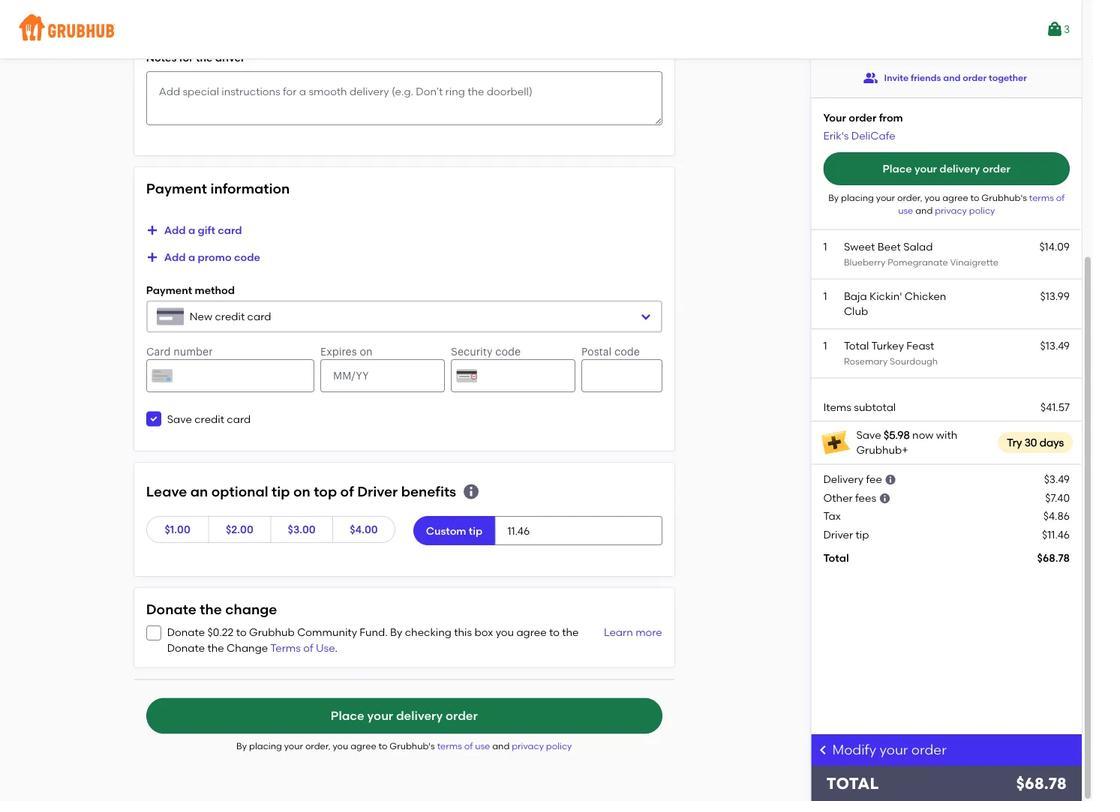 Task type: vqa. For each thing, say whether or not it's contained in the screenshot.
New
yes



Task type: locate. For each thing, give the bounding box(es) containing it.
1 horizontal spatial order,
[[898, 192, 923, 203]]

the down $0.22
[[208, 642, 224, 655]]

save
[[167, 413, 192, 426], [857, 429, 882, 442]]

new
[[190, 310, 213, 323]]

0 vertical spatial grubhub's
[[982, 192, 1028, 203]]

0 horizontal spatial save
[[167, 413, 192, 426]]

credit right new
[[215, 310, 245, 323]]

1 vertical spatial card
[[247, 310, 271, 323]]

0 vertical spatial agree
[[943, 192, 969, 203]]

1 vertical spatial $68.78
[[1017, 775, 1068, 794]]

driver
[[357, 484, 398, 500], [824, 528, 854, 541]]

the right for
[[196, 51, 213, 64]]

2 vertical spatial total
[[827, 775, 880, 794]]

0 horizontal spatial you
[[333, 742, 349, 752]]

1 horizontal spatial save
[[857, 429, 882, 442]]

order left together
[[963, 72, 987, 83]]

1 left 'sweet'
[[824, 240, 828, 253]]

donate inside the by checking this box you agree to the donate the change
[[167, 642, 205, 655]]

0 horizontal spatial agree
[[351, 742, 377, 752]]

place up "by placing your order, you agree to grubhub's terms of use and privacy policy"
[[331, 709, 365, 724]]

1 horizontal spatial privacy
[[936, 205, 968, 216]]

$3.49
[[1045, 473, 1071, 486]]

1 vertical spatial terms
[[437, 742, 462, 752]]

0 vertical spatial order,
[[898, 192, 923, 203]]

chicken
[[905, 290, 947, 302]]

order up "by placing your order, you agree to grubhub's terms of use and privacy policy"
[[446, 709, 478, 724]]

payment up add a gift card button
[[146, 180, 207, 197]]

delivery up "by placing your order, you agree to grubhub's terms of use and privacy policy"
[[396, 709, 443, 724]]

1 horizontal spatial placing
[[842, 192, 875, 203]]

1 1 from the top
[[824, 240, 828, 253]]

0 vertical spatial by
[[829, 192, 839, 203]]

top
[[314, 484, 337, 500]]

1 vertical spatial delivery
[[396, 709, 443, 724]]

total down modify
[[827, 775, 880, 794]]

0 horizontal spatial privacy policy link
[[512, 742, 572, 752]]

1 horizontal spatial place
[[883, 162, 913, 175]]

0 vertical spatial card
[[218, 224, 242, 237]]

2 payment from the top
[[146, 284, 192, 297]]

tip right custom
[[469, 525, 483, 537]]

driver up $4.00
[[357, 484, 398, 500]]

2 vertical spatial donate
[[167, 642, 205, 655]]

place your delivery order up by placing your order, you agree to grubhub's
[[883, 162, 1011, 175]]

2 horizontal spatial tip
[[856, 528, 870, 541]]

Notes for the driver text field
[[146, 71, 663, 125]]

0 horizontal spatial privacy
[[512, 742, 544, 752]]

modify your order
[[833, 742, 947, 759]]

you
[[925, 192, 941, 203], [496, 627, 514, 639], [333, 742, 349, 752]]

total down driver tip on the bottom right of page
[[824, 552, 850, 565]]

add left gift
[[164, 224, 186, 237]]

add for add a gift card
[[164, 224, 186, 237]]

rosemary
[[845, 356, 888, 367]]

leave an optional tip on top of driver benefits
[[146, 484, 457, 500]]

1 horizontal spatial terms of use link
[[899, 192, 1066, 216]]

to for by placing your order, you agree to grubhub's terms of use and privacy policy
[[379, 742, 388, 752]]

donate
[[146, 602, 197, 618], [167, 627, 205, 639], [167, 642, 205, 655]]

0 vertical spatial $68.78
[[1038, 552, 1071, 565]]

0 horizontal spatial tip
[[272, 484, 290, 500]]

place your delivery order button for your
[[146, 699, 663, 735]]

2 add from the top
[[164, 251, 186, 264]]

svg image
[[146, 224, 158, 236], [146, 251, 158, 263], [463, 483, 481, 501], [879, 493, 891, 505], [818, 745, 830, 757]]

2 1 from the top
[[824, 290, 828, 302]]

1 horizontal spatial privacy policy link
[[936, 205, 996, 216]]

blueberry
[[845, 257, 886, 268]]

1 add from the top
[[164, 224, 186, 237]]

new credit card
[[190, 310, 271, 323]]

1 vertical spatial driver
[[824, 528, 854, 541]]

2 horizontal spatial you
[[925, 192, 941, 203]]

$68.78
[[1038, 552, 1071, 565], [1017, 775, 1068, 794]]

$41.57
[[1041, 401, 1071, 414]]

delivery up 'terms of use'
[[940, 162, 981, 175]]

2 vertical spatial and
[[493, 742, 510, 752]]

svg image inside add a promo code button
[[146, 251, 158, 263]]

$3.00 button
[[270, 517, 333, 544]]

0 horizontal spatial use
[[475, 742, 491, 752]]

donate $0.22 to grubhub community fund.
[[167, 627, 390, 639]]

kickin'
[[870, 290, 903, 302]]

2 vertical spatial agree
[[351, 742, 377, 752]]

save up grubhub+
[[857, 429, 882, 442]]

0 horizontal spatial terms
[[437, 742, 462, 752]]

card for save credit card
[[227, 413, 251, 426]]

card
[[218, 224, 242, 237], [247, 310, 271, 323], [227, 413, 251, 426]]

1 vertical spatial credit
[[195, 413, 224, 426]]

add down add a gift card button
[[164, 251, 186, 264]]

1 vertical spatial placing
[[249, 742, 282, 752]]

box
[[475, 627, 494, 639]]

an
[[191, 484, 208, 500]]

0 horizontal spatial delivery
[[396, 709, 443, 724]]

0 vertical spatial terms
[[1030, 192, 1055, 203]]

svg image for modify your order
[[818, 745, 830, 757]]

0 vertical spatial place your delivery order
[[883, 162, 1011, 175]]

this
[[454, 627, 472, 639]]

order up erik's delicafe link
[[849, 111, 877, 124]]

card right new
[[247, 310, 271, 323]]

order, for by placing your order, you agree to grubhub's terms of use and privacy policy
[[305, 742, 331, 752]]

use inside 'terms of use'
[[899, 205, 914, 216]]

other
[[824, 492, 853, 505]]

subtotal
[[855, 401, 897, 414]]

terms
[[1030, 192, 1055, 203], [437, 742, 462, 752]]

by checking this box you agree to the donate the change
[[167, 627, 579, 655]]

card right gift
[[218, 224, 242, 237]]

save up "leave"
[[167, 413, 192, 426]]

0 horizontal spatial grubhub's
[[390, 742, 435, 752]]

svg image left modify
[[818, 745, 830, 757]]

1 vertical spatial grubhub's
[[390, 742, 435, 752]]

tip inside button
[[469, 525, 483, 537]]

benefits
[[401, 484, 457, 500]]

terms of use link for by placing your order, you agree to grubhub's terms of use and privacy policy
[[437, 742, 493, 752]]

1 horizontal spatial delivery
[[940, 162, 981, 175]]

.
[[335, 642, 338, 655]]

svg image left "add a gift card"
[[146, 224, 158, 236]]

by for terms of use
[[390, 627, 403, 639]]

donate the change
[[146, 602, 277, 618]]

1 vertical spatial agree
[[517, 627, 547, 639]]

0 vertical spatial place
[[883, 162, 913, 175]]

privacy policy link for by placing your order, you agree to grubhub's terms of use and privacy policy
[[512, 742, 572, 752]]

1 left 'baja' at the right top of page
[[824, 290, 828, 302]]

0 horizontal spatial policy
[[546, 742, 572, 752]]

order
[[963, 72, 987, 83], [849, 111, 877, 124], [983, 162, 1011, 175], [446, 709, 478, 724], [912, 742, 947, 759]]

1 vertical spatial place your delivery order
[[331, 709, 478, 724]]

1 horizontal spatial use
[[899, 205, 914, 216]]

a for promo
[[188, 251, 195, 264]]

more
[[636, 627, 663, 639]]

days
[[1040, 437, 1065, 449]]

card up optional
[[227, 413, 251, 426]]

0 vertical spatial privacy
[[936, 205, 968, 216]]

1 horizontal spatial place your delivery order button
[[824, 152, 1071, 185]]

1 vertical spatial you
[[496, 627, 514, 639]]

0 horizontal spatial place
[[331, 709, 365, 724]]

1 vertical spatial save
[[857, 429, 882, 442]]

svg image
[[640, 311, 652, 323], [149, 415, 158, 424], [885, 474, 897, 486], [149, 629, 158, 638]]

sourdough
[[890, 356, 938, 367]]

$13.49 rosemary sourdough
[[845, 340, 1071, 367]]

agree for by placing your order, you agree to grubhub's terms of use and privacy policy
[[351, 742, 377, 752]]

your
[[915, 162, 938, 175], [877, 192, 896, 203], [368, 709, 393, 724], [284, 742, 303, 752], [880, 742, 909, 759]]

0 vertical spatial and
[[944, 72, 961, 83]]

2 horizontal spatial agree
[[943, 192, 969, 203]]

$13.49
[[1041, 340, 1071, 352]]

svg image for add a promo code
[[146, 251, 158, 263]]

0 vertical spatial total
[[845, 340, 870, 352]]

total turkey feast
[[845, 340, 935, 352]]

terms of use
[[899, 192, 1066, 216]]

grubhub+
[[857, 444, 909, 457]]

to for by checking this box you agree to the donate the change
[[550, 627, 560, 639]]

now
[[913, 429, 934, 442]]

total
[[845, 340, 870, 352], [824, 552, 850, 565], [827, 775, 880, 794]]

add inside add a gift card button
[[164, 224, 186, 237]]

1 vertical spatial place
[[331, 709, 365, 724]]

0 horizontal spatial terms of use link
[[437, 742, 493, 752]]

1 for baja kickin' chicken club
[[824, 290, 828, 302]]

2 vertical spatial you
[[333, 742, 349, 752]]

invite friends and order together button
[[864, 65, 1028, 92]]

place your delivery order button up by placing your order, you agree to grubhub's
[[824, 152, 1071, 185]]

a left promo
[[188, 251, 195, 264]]

0 horizontal spatial placing
[[249, 742, 282, 752]]

$7.40
[[1046, 492, 1071, 505]]

terms of use link
[[899, 192, 1066, 216], [437, 742, 493, 752]]

and
[[944, 72, 961, 83], [916, 205, 933, 216], [493, 742, 510, 752]]

2 vertical spatial by
[[237, 742, 247, 752]]

0 vertical spatial terms of use link
[[899, 192, 1066, 216]]

1 horizontal spatial grubhub's
[[982, 192, 1028, 203]]

0 horizontal spatial order,
[[305, 742, 331, 752]]

place for privacy
[[883, 162, 913, 175]]

1 horizontal spatial you
[[496, 627, 514, 639]]

1 vertical spatial a
[[188, 251, 195, 264]]

1 left turkey
[[824, 340, 828, 352]]

agree inside the by checking this box you agree to the donate the change
[[517, 627, 547, 639]]

a
[[188, 224, 195, 237], [188, 251, 195, 264]]

3 1 from the top
[[824, 340, 828, 352]]

svg image up custom tip
[[463, 483, 481, 501]]

to
[[971, 192, 980, 203], [236, 627, 247, 639], [550, 627, 560, 639], [379, 742, 388, 752]]

place your delivery order up "by placing your order, you agree to grubhub's terms of use and privacy policy"
[[331, 709, 478, 724]]

you inside the by checking this box you agree to the donate the change
[[496, 627, 514, 639]]

the
[[196, 51, 213, 64], [200, 602, 222, 618], [562, 627, 579, 639], [208, 642, 224, 655]]

1 vertical spatial donate
[[167, 627, 205, 639]]

and privacy policy
[[916, 205, 996, 216]]

placing for by placing your order, you agree to grubhub's terms of use and privacy policy
[[249, 742, 282, 752]]

0 vertical spatial driver
[[357, 484, 398, 500]]

payment for payment information
[[146, 180, 207, 197]]

you for by placing your order, you agree to grubhub's terms of use and privacy policy
[[333, 742, 349, 752]]

1 vertical spatial payment
[[146, 284, 192, 297]]

2 horizontal spatial by
[[829, 192, 839, 203]]

try
[[1008, 437, 1023, 449]]

0 vertical spatial a
[[188, 224, 195, 237]]

2 horizontal spatial and
[[944, 72, 961, 83]]

by inside the by checking this box you agree to the donate the change
[[390, 627, 403, 639]]

order,
[[898, 192, 923, 203], [305, 742, 331, 752]]

order inside the your order from erik's delicafe
[[849, 111, 877, 124]]

1 a from the top
[[188, 224, 195, 237]]

placing
[[842, 192, 875, 203], [249, 742, 282, 752]]

try 30 days
[[1008, 437, 1065, 449]]

1 vertical spatial by
[[390, 627, 403, 639]]

0 horizontal spatial place your delivery order
[[331, 709, 478, 724]]

tip left on
[[272, 484, 290, 500]]

privacy
[[936, 205, 968, 216], [512, 742, 544, 752]]

2 a from the top
[[188, 251, 195, 264]]

credit up an
[[195, 413, 224, 426]]

place for placing
[[331, 709, 365, 724]]

$4.86
[[1044, 510, 1071, 523]]

privacy policy link for and privacy policy
[[936, 205, 996, 216]]

1 payment from the top
[[146, 180, 207, 197]]

0 vertical spatial save
[[167, 413, 192, 426]]

payment
[[146, 180, 207, 197], [146, 284, 192, 297]]

0 vertical spatial add
[[164, 224, 186, 237]]

$2.00
[[226, 524, 254, 536]]

use
[[899, 205, 914, 216], [475, 742, 491, 752]]

card for new credit card
[[247, 310, 271, 323]]

0 horizontal spatial and
[[493, 742, 510, 752]]

$1.00 button
[[146, 517, 209, 544]]

total up rosemary
[[845, 340, 870, 352]]

1 vertical spatial total
[[824, 552, 850, 565]]

credit for new
[[215, 310, 245, 323]]

place your delivery order button up "by placing your order, you agree to grubhub's terms of use and privacy policy"
[[146, 699, 663, 735]]

0 vertical spatial place your delivery order button
[[824, 152, 1071, 185]]

credit
[[215, 310, 245, 323], [195, 413, 224, 426]]

delivery
[[940, 162, 981, 175], [396, 709, 443, 724]]

0 vertical spatial delivery
[[940, 162, 981, 175]]

svg image down add a gift card button
[[146, 251, 158, 263]]

place down delicafe
[[883, 162, 913, 175]]

svg image inside add a gift card button
[[146, 224, 158, 236]]

place your delivery order for policy
[[883, 162, 1011, 175]]

0 horizontal spatial place your delivery order button
[[146, 699, 663, 735]]

0 vertical spatial donate
[[146, 602, 197, 618]]

1 vertical spatial privacy policy link
[[512, 742, 572, 752]]

0 horizontal spatial driver
[[357, 484, 398, 500]]

0 vertical spatial use
[[899, 205, 914, 216]]

1 vertical spatial place your delivery order button
[[146, 699, 663, 735]]

2 vertical spatial 1
[[824, 340, 828, 352]]

payment up new
[[146, 284, 192, 297]]

1 vertical spatial order,
[[305, 742, 331, 752]]

grubhub's
[[982, 192, 1028, 203], [390, 742, 435, 752]]

svg image right fees
[[879, 493, 891, 505]]

driver down 'tax'
[[824, 528, 854, 541]]

from
[[880, 111, 904, 124]]

a left gift
[[188, 224, 195, 237]]

credit for save
[[195, 413, 224, 426]]

tip down fees
[[856, 528, 870, 541]]

2 vertical spatial card
[[227, 413, 251, 426]]

add a promo code
[[164, 251, 260, 264]]

1 vertical spatial add
[[164, 251, 186, 264]]

1 horizontal spatial by
[[390, 627, 403, 639]]

place your delivery order for your
[[331, 709, 478, 724]]

1 horizontal spatial place your delivery order
[[883, 162, 1011, 175]]

1 horizontal spatial tip
[[469, 525, 483, 537]]

1 vertical spatial terms of use link
[[437, 742, 493, 752]]

0 vertical spatial payment
[[146, 180, 207, 197]]

1 vertical spatial 1
[[824, 290, 828, 302]]

add inside add a promo code button
[[164, 251, 186, 264]]

to inside the by checking this box you agree to the donate the change
[[550, 627, 560, 639]]

place your delivery order button
[[824, 152, 1071, 185], [146, 699, 663, 735]]

custom
[[426, 525, 467, 537]]

1 vertical spatial and
[[916, 205, 933, 216]]

0 vertical spatial credit
[[215, 310, 245, 323]]



Task type: describe. For each thing, give the bounding box(es) containing it.
other fees
[[824, 492, 877, 505]]

main navigation navigation
[[0, 0, 1083, 59]]

learn more
[[604, 627, 663, 639]]

fees
[[856, 492, 877, 505]]

donate for donate the change
[[146, 602, 197, 618]]

items
[[824, 401, 852, 414]]

1 horizontal spatial policy
[[970, 205, 996, 216]]

$13.99
[[1041, 290, 1071, 302]]

$14.09
[[1040, 240, 1071, 253]]

invite
[[885, 72, 909, 83]]

delivery for policy
[[940, 162, 981, 175]]

by for terms of use
[[829, 192, 839, 203]]

payment information
[[146, 180, 290, 197]]

terms of use link
[[271, 642, 335, 655]]

fund.
[[360, 627, 388, 639]]

salad
[[904, 240, 934, 253]]

of inside 'terms of use'
[[1057, 192, 1066, 203]]

change
[[225, 602, 277, 618]]

your order from erik's delicafe
[[824, 111, 904, 142]]

sweet
[[845, 240, 876, 253]]

terms of use .
[[271, 642, 338, 655]]

save credit card
[[167, 413, 251, 426]]

delivery
[[824, 473, 864, 486]]

grubhub
[[249, 627, 295, 639]]

grubhub's for by placing your order, you agree to grubhub's
[[982, 192, 1028, 203]]

learn more link
[[601, 626, 663, 656]]

svg image for add a gift card
[[146, 224, 158, 236]]

1 vertical spatial use
[[475, 742, 491, 752]]

placing for by placing your order, you agree to grubhub's
[[842, 192, 875, 203]]

custom tip button
[[413, 517, 496, 546]]

custom tip
[[426, 525, 483, 537]]

terms of use link for and privacy policy
[[899, 192, 1066, 216]]

Amount text field
[[495, 517, 663, 546]]

payment method
[[146, 284, 235, 297]]

$4.00
[[350, 524, 378, 536]]

delivery for your
[[396, 709, 443, 724]]

save for save credit card
[[167, 413, 192, 426]]

code
[[234, 251, 260, 264]]

subscription badge image
[[821, 428, 851, 458]]

turkey
[[872, 340, 905, 352]]

1 vertical spatial policy
[[546, 742, 572, 752]]

learn
[[604, 627, 633, 639]]

$2.00 button
[[208, 517, 271, 544]]

and inside invite friends and order together button
[[944, 72, 961, 83]]

$11.46
[[1043, 528, 1071, 541]]

on
[[294, 484, 311, 500]]

order up 'terms of use'
[[983, 162, 1011, 175]]

place your delivery order button for policy
[[824, 152, 1071, 185]]

invite friends and order together
[[885, 72, 1028, 83]]

30
[[1025, 437, 1038, 449]]

the left learn
[[562, 627, 579, 639]]

$4.00 button
[[333, 517, 395, 544]]

feast
[[907, 340, 935, 352]]

add for add a promo code
[[164, 251, 186, 264]]

club
[[845, 305, 869, 318]]

agree for by placing your order, you agree to grubhub's
[[943, 192, 969, 203]]

1 vertical spatial privacy
[[512, 742, 544, 752]]

fee
[[867, 473, 883, 486]]

pomegranate
[[888, 257, 949, 268]]

by placing your order, you agree to grubhub's
[[829, 192, 1030, 203]]

3
[[1065, 23, 1071, 36]]

a for gift
[[188, 224, 195, 237]]

you for by placing your order, you agree to grubhub's
[[925, 192, 941, 203]]

sweet beet salad
[[845, 240, 934, 253]]

community
[[297, 627, 357, 639]]

items subtotal
[[824, 401, 897, 414]]

save $5.98
[[857, 429, 911, 442]]

people icon image
[[864, 71, 879, 86]]

the up $0.22
[[200, 602, 222, 618]]

save for save $5.98
[[857, 429, 882, 442]]

order, for by placing your order, you agree to grubhub's
[[898, 192, 923, 203]]

order inside button
[[963, 72, 987, 83]]

checking
[[405, 627, 452, 639]]

add a promo code button
[[146, 244, 260, 271]]

add a gift card button
[[146, 217, 242, 244]]

beet
[[878, 240, 902, 253]]

change
[[227, 642, 268, 655]]

$1.00
[[165, 524, 191, 536]]

friends
[[911, 72, 942, 83]]

information
[[211, 180, 290, 197]]

your
[[824, 111, 847, 124]]

erik's
[[824, 129, 849, 142]]

gift
[[198, 224, 215, 237]]

delicafe
[[852, 129, 896, 142]]

baja
[[845, 290, 868, 302]]

by placing your order, you agree to grubhub's terms of use and privacy policy
[[237, 742, 572, 752]]

grubhub's for by placing your order, you agree to grubhub's terms of use and privacy policy
[[390, 742, 435, 752]]

1 horizontal spatial and
[[916, 205, 933, 216]]

optional
[[211, 484, 268, 500]]

$0.22
[[208, 627, 234, 639]]

promo
[[198, 251, 232, 264]]

3 button
[[1046, 16, 1071, 43]]

$5.98
[[884, 429, 911, 442]]

notes for the driver
[[146, 51, 245, 64]]

tax
[[824, 510, 841, 523]]

1 for sweet beet salad
[[824, 240, 828, 253]]

terms inside 'terms of use'
[[1030, 192, 1055, 203]]

erik's delicafe link
[[824, 129, 896, 142]]

1 for total turkey feast
[[824, 340, 828, 352]]

leave
[[146, 484, 187, 500]]

tip for driver tip
[[856, 528, 870, 541]]

modify
[[833, 742, 877, 759]]

$3.00
[[288, 524, 316, 536]]

card inside button
[[218, 224, 242, 237]]

vinaigrette
[[951, 257, 999, 268]]

agree for by checking this box you agree to the donate the change
[[517, 627, 547, 639]]

payment for payment method
[[146, 284, 192, 297]]

driver
[[215, 51, 245, 64]]

you for by checking this box you agree to the donate the change
[[496, 627, 514, 639]]

tip for custom tip
[[469, 525, 483, 537]]

together
[[989, 72, 1028, 83]]

to for by placing your order, you agree to grubhub's
[[971, 192, 980, 203]]

donate for donate $0.22 to grubhub community fund.
[[167, 627, 205, 639]]

order right modify
[[912, 742, 947, 759]]

0 horizontal spatial by
[[237, 742, 247, 752]]

now with grubhub+
[[857, 429, 958, 457]]

for
[[179, 51, 193, 64]]

delivery fee
[[824, 473, 883, 486]]



